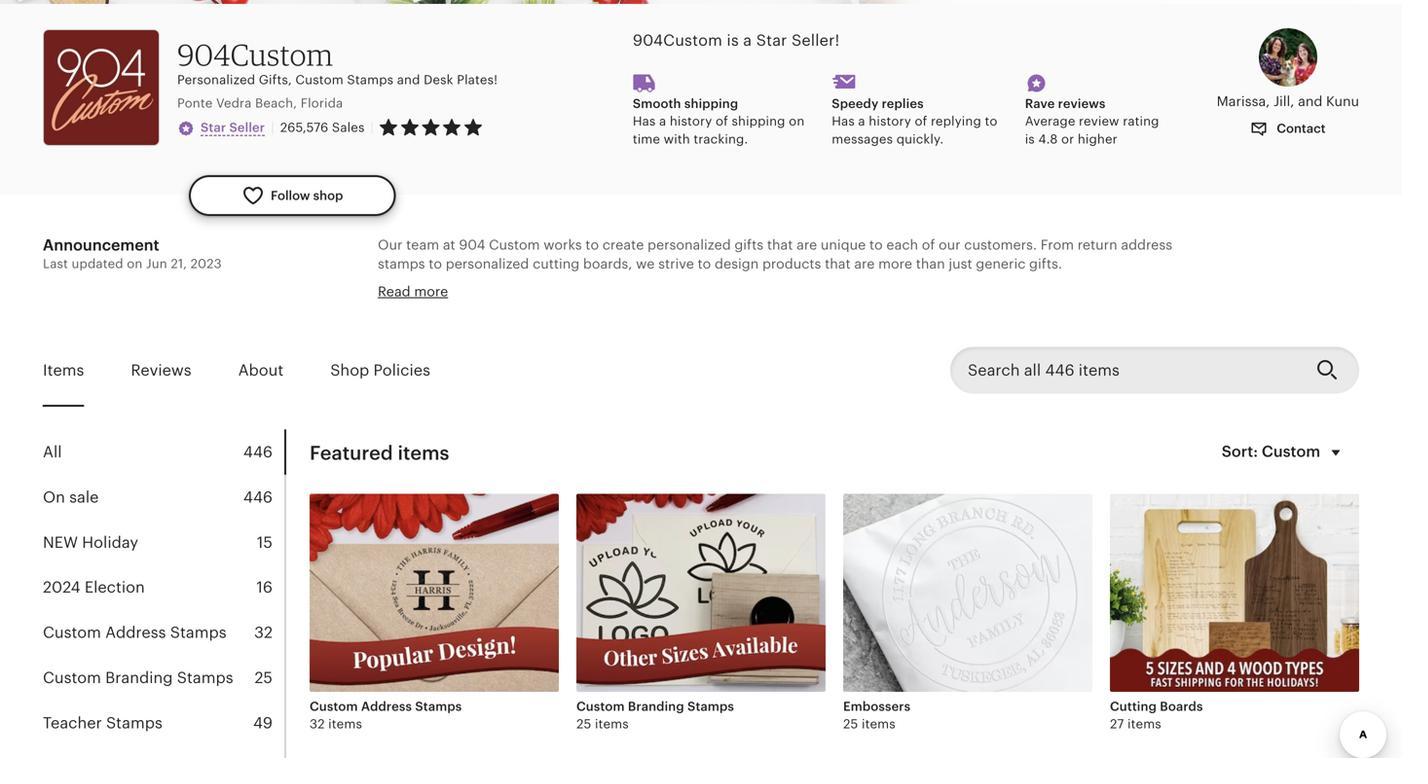 Task type: locate. For each thing, give the bounding box(es) containing it.
announcement last updated on jun 21, 2023
[[43, 237, 222, 271]]

of right sorts
[[533, 294, 546, 310]]

read
[[378, 284, 411, 299]]

please
[[378, 447, 420, 463]]

items inside cutting boards 27 items
[[1128, 717, 1162, 732]]

2 vertical spatial shipping
[[579, 504, 636, 520]]

for down whether
[[649, 313, 667, 329]]

tab containing all
[[43, 430, 284, 475]]

tab up election
[[43, 521, 284, 566]]

marissa, jill, and kunu
[[1217, 93, 1360, 109]]

4 tab from the top
[[43, 566, 284, 611]]

all right the include
[[544, 447, 559, 463]]

of inside we aim to help all sorts of customers, whether you're a business owner looking for a logo stamp or return address stamp, or simply a friend or family member looking for the perfect personalized gift. we're here to help!
[[533, 294, 546, 310]]

Search all 446 items text field
[[951, 348, 1301, 394]]

us up embossers
[[830, 657, 845, 673]]

branding inside tab
[[105, 670, 173, 687]]

feel
[[718, 352, 745, 367], [718, 657, 745, 673]]

expectations.
[[866, 504, 954, 520]]

or down member
[[566, 352, 580, 367]]

4.8
[[1039, 132, 1058, 146]]

return down gifts. at the top of the page
[[1022, 294, 1062, 310]]

1 tab from the top
[[43, 430, 284, 475]]

0 vertical spatial is
[[727, 32, 739, 49]]

branding for custom branding stamps
[[105, 670, 173, 687]]

25 inside custom branding stamps 25 items
[[577, 717, 592, 732]]

1 vertical spatial we'll
[[950, 657, 979, 673]]

address inside we aim to help all sorts of customers, whether you're a business owner looking for a logo stamp or return address stamp, or simply a friend or family member looking for the perfect personalized gift. we're here to help!
[[1065, 294, 1117, 310]]

review down an
[[784, 543, 827, 558]]

2 get from the top
[[983, 657, 1005, 673]]

16
[[257, 579, 273, 597]]

1 horizontal spatial place
[[1161, 523, 1197, 539]]

there
[[552, 466, 586, 482], [665, 523, 699, 539]]

2 vertical spatial is
[[975, 447, 985, 463]]

0 vertical spatial our
[[378, 237, 403, 253]]

order up welcome
[[1039, 581, 1074, 596]]

for down processed on the left bottom of page
[[503, 543, 521, 558]]

tab containing 2024 election
[[43, 566, 284, 611]]

6 tab from the top
[[43, 656, 284, 701]]

1 446 from the top
[[243, 444, 273, 461]]

thoughts
[[504, 352, 563, 367], [504, 657, 563, 673]]

review up the higher
[[1079, 114, 1120, 129]]

time down smooth
[[633, 132, 661, 146]]

sections tab list
[[43, 430, 286, 759]]

1 soon from the top
[[1106, 352, 1137, 367]]

speedy
[[832, 96, 879, 111]]

all left required
[[378, 600, 393, 615]]

a down smooth
[[659, 114, 667, 129]]

the
[[671, 313, 692, 329], [396, 600, 418, 615]]

1 thoughts from the top
[[504, 352, 563, 367]]

0 horizontal spatial address
[[105, 625, 166, 642]]

1 vertical spatial before
[[440, 619, 482, 634]]

on inside smooth shipping has a history of shipping on time with tracking.
[[789, 114, 805, 129]]

address inside tab
[[105, 625, 166, 642]]

team up inspection
[[424, 504, 457, 520]]

1 vertical spatial 446
[[243, 489, 273, 506]]

| inside | 265,576 sales |
[[371, 120, 374, 135]]

0 vertical spatial feel
[[718, 352, 745, 367]]

teacher
[[43, 715, 102, 732]]

you right when
[[1156, 581, 1180, 596]]

0 vertical spatial personalized
[[648, 237, 731, 253]]

2 history from the left
[[869, 114, 912, 129]]

1 has from the left
[[633, 114, 656, 129]]

star left the seller! in the right of the page
[[757, 32, 788, 49]]

send down we aim to help all sorts of customers, whether you're a business owner looking for a logo stamp or return address stamp, or simply a friend or family member looking for the perfect personalized gift. we're here to help!
[[795, 352, 827, 367]]

446 for all
[[243, 444, 273, 461]]

1 horizontal spatial is
[[975, 447, 985, 463]]

904custom inside 904custom personalized gifts, custom stamps and desk plates!
[[177, 36, 333, 72]]

are down unique
[[855, 256, 875, 272]]

and down 'here'
[[922, 352, 946, 367]]

904custom
[[633, 32, 723, 49], [177, 36, 333, 72]]

if down issues
[[563, 600, 572, 615]]

ponte vedra beach, florida
[[177, 96, 343, 111]]

be left an
[[780, 523, 797, 539]]

we right issue,
[[860, 523, 879, 539]]

order
[[411, 543, 446, 558], [1039, 581, 1074, 596], [834, 600, 870, 615]]

rave reviews average review rating is 4.8 or higher
[[1025, 96, 1160, 146]]

our inside our team at 904 custom works to create personalized gifts that are unique to each of our customers. from return address stamps to personalized cutting boards, we strive to design products that are more than just generic gifts.
[[378, 237, 403, 253]]

quickly.
[[897, 132, 944, 146]]

5 tab from the top
[[43, 611, 284, 656]]

0 vertical spatial address
[[105, 625, 166, 642]]

0 horizontal spatial |
[[271, 120, 275, 135]]

rave
[[1025, 96, 1055, 111]]

our inside please be sure to include all your details and information needed with your order. our team is carefully customizing your products and making sure there are no errors with your selections and/or artwork before shipping.
[[909, 447, 934, 463]]

1 vertical spatial team
[[938, 447, 971, 463]]

has inside speedy replies has a history of replying to messages quickly.
[[832, 114, 855, 129]]

as
[[1088, 352, 1102, 367], [1141, 352, 1155, 367], [1088, 657, 1102, 673], [1141, 657, 1155, 673]]

branding inside custom branding stamps 25 items
[[628, 700, 685, 714]]

a inside the if we can not resolve any issues within 24 hours, we will cancel and refund so that you can place your order again when you have all the required information. if you have any concerns about how your order will look, you are more than welcome to send us a message before purchasing!
[[1190, 600, 1197, 615]]

1 history from the left
[[670, 114, 713, 129]]

want to share your thoughts or have any questions? feel free to send us a message and we'll get back to you as soon as possible!
[[378, 352, 1155, 386], [378, 657, 1155, 692]]

you down the digital at the right bottom
[[1038, 543, 1062, 558]]

2 vertical spatial more
[[986, 600, 1020, 615]]

0 vertical spatial address
[[1122, 237, 1173, 253]]

stamps inside custom address stamps 32 items
[[415, 700, 462, 714]]

if up during
[[653, 523, 662, 539]]

follow
[[271, 188, 310, 203]]

1 want to share your thoughts or have any questions? feel free to send us a message and we'll get back to you as soon as possible! from the top
[[378, 352, 1155, 386]]

0 horizontal spatial history
[[670, 114, 713, 129]]

for up 'here'
[[895, 294, 913, 310]]

has inside smooth shipping has a history of shipping on time with tracking.
[[633, 114, 656, 129]]

details
[[596, 447, 639, 463]]

carefully
[[989, 447, 1045, 463]]

items
[[43, 362, 84, 379]]

|
[[271, 120, 275, 135], [371, 120, 374, 135]]

all inside we aim to help all sorts of customers, whether you're a business owner looking for a logo stamp or return address stamp, or simply a friend or family member looking for the perfect personalized gift. we're here to help!
[[478, 294, 493, 310]]

1 vertical spatial be
[[780, 523, 797, 539]]

address for our team at 904 custom works to create personalized gifts that are unique to each of our customers. from return address stamps to personalized cutting boards, we strive to design products that are more than just generic gifts.
[[1122, 237, 1173, 253]]

return for from
[[1078, 237, 1118, 253]]

1 vertical spatial address
[[1065, 294, 1117, 310]]

0 horizontal spatial for
[[503, 543, 521, 558]]

works
[[544, 237, 582, 253]]

strive
[[659, 256, 694, 272]]

more right read
[[414, 284, 448, 299]]

or right stamp
[[1005, 294, 1018, 310]]

2 tab from the top
[[43, 475, 284, 521]]

904custom for 904custom is a star seller!
[[633, 32, 723, 49]]

personalized down business
[[747, 313, 830, 329]]

stamps for custom address stamps 32 items
[[415, 700, 462, 714]]

sort:
[[1222, 443, 1259, 461]]

have up custom branding stamps 25 items
[[583, 657, 614, 673]]

1 questions? from the top
[[644, 352, 715, 367]]

be inside 🌸 our team takes pride in fast shipping and exceeding etsy's ship-on-time expectations. orders that look good on first inspection are processed without a proof. if there happens to be an issue, we will provide you with a digital mockup and place your order on hold for up to 24 hours. during this time, please review and communicate any changes you would like to make. 🌸
[[780, 523, 797, 539]]

read more
[[378, 284, 448, 299]]

0 vertical spatial message
[[860, 352, 918, 367]]

address up stamp,
[[1122, 237, 1173, 253]]

cutting boards image
[[1111, 494, 1360, 692]]

your down changes
[[1006, 581, 1035, 596]]

want up custom address stamps 32 items
[[378, 657, 411, 673]]

history inside speedy replies has a history of replying to messages quickly.
[[869, 114, 912, 129]]

that right so on the right bottom of page
[[882, 581, 908, 596]]

1 vertical spatial share
[[432, 657, 467, 673]]

to left each at the right of page
[[870, 237, 883, 253]]

our up inspection
[[395, 504, 420, 520]]

1 vertical spatial star
[[201, 120, 226, 135]]

look,
[[899, 600, 931, 615]]

1 vertical spatial branding
[[628, 700, 685, 714]]

0 horizontal spatial order
[[411, 543, 446, 558]]

stamps inside custom branding stamps 25 items
[[688, 700, 735, 714]]

will down so on the right bottom of page
[[873, 600, 895, 615]]

star right "star_seller" image
[[201, 120, 226, 135]]

2 vertical spatial personalized
[[747, 313, 830, 329]]

2 has from the left
[[832, 114, 855, 129]]

265,576
[[280, 120, 329, 135]]

any
[[618, 352, 641, 367], [952, 543, 975, 558], [516, 581, 539, 596], [638, 600, 661, 615], [618, 657, 641, 673]]

0 horizontal spatial before
[[440, 619, 482, 634]]

address for custom address stamps
[[105, 625, 166, 642]]

not
[[440, 581, 462, 596]]

our inside 🌸 our team takes pride in fast shipping and exceeding etsy's ship-on-time expectations. orders that look good on first inspection are processed without a proof. if there happens to be an issue, we will provide you with a digital mockup and place your order on hold for up to 24 hours. during this time, please review and communicate any changes you would like to make. 🌸
[[395, 504, 420, 520]]

are down takes
[[450, 523, 471, 539]]

1 vertical spatial free
[[749, 657, 774, 673]]

1 horizontal spatial |
[[371, 120, 374, 135]]

message up embossers
[[860, 657, 918, 673]]

will
[[883, 523, 905, 539], [716, 581, 738, 596], [873, 600, 895, 615]]

free down we aim to help all sorts of customers, whether you're a business owner looking for a logo stamp or return address stamp, or simply a friend or family member looking for the perfect personalized gift. we're here to help!
[[749, 352, 774, 367]]

rating
[[1123, 114, 1160, 129]]

1 possible! from the top
[[378, 371, 436, 386]]

order inside 🌸 our team takes pride in fast shipping and exceeding etsy's ship-on-time expectations. orders that look good on first inspection are processed without a proof. if there happens to be an issue, we will provide you with a digital mockup and place your order on hold for up to 24 hours. during this time, please review and communicate any changes you would like to make. 🌸
[[411, 543, 446, 558]]

1 horizontal spatial sure
[[520, 466, 548, 482]]

shipping
[[685, 96, 739, 111], [732, 114, 786, 129], [579, 504, 636, 520]]

0 vertical spatial get
[[983, 352, 1005, 367]]

any inside 🌸 our team takes pride in fast shipping and exceeding etsy's ship-on-time expectations. orders that look good on first inspection are processed without a proof. if there happens to be an issue, we will provide you with a digital mockup and place your order on hold for up to 24 hours. during this time, please review and communicate any changes you would like to make. 🌸
[[952, 543, 975, 558]]

7 tab from the top
[[43, 701, 284, 747]]

to down when
[[1119, 600, 1132, 615]]

2 horizontal spatial for
[[895, 294, 913, 310]]

to right like
[[1135, 543, 1148, 558]]

your left details at the left bottom of page
[[563, 447, 592, 463]]

stamps for custom branding stamps 25 items
[[688, 700, 735, 714]]

1 horizontal spatial address
[[361, 700, 412, 714]]

2 446 from the top
[[243, 489, 273, 506]]

stamps for custom branding stamps
[[177, 670, 233, 687]]

32 right 49
[[310, 717, 325, 732]]

before
[[910, 466, 953, 482], [440, 619, 482, 634]]

items inside custom branding stamps 25 items
[[595, 717, 629, 732]]

your inside 🌸 our team takes pride in fast shipping and exceeding etsy's ship-on-time expectations. orders that look good on first inspection are processed without a proof. if there happens to be an issue, we will provide you with a digital mockup and place your order on hold for up to 24 hours. during this time, please review and communicate any changes you would like to make. 🌸
[[378, 543, 407, 558]]

0 horizontal spatial 🌸
[[378, 504, 392, 520]]

get
[[983, 352, 1005, 367], [983, 657, 1005, 673]]

before up expectations.
[[910, 466, 953, 482]]

before inside the if we can not resolve any issues within 24 hours, we will cancel and refund so that you can place your order again when you have all the required information. if you have any concerns about how your order will look, you are more than welcome to send us a message before purchasing!
[[440, 619, 482, 634]]

0 vertical spatial us
[[830, 352, 845, 367]]

of up tracking.
[[716, 114, 729, 129]]

1 vertical spatial get
[[983, 657, 1005, 673]]

any up 'information.'
[[516, 581, 539, 596]]

1 vertical spatial products
[[378, 466, 437, 482]]

| 265,576 sales |
[[271, 120, 374, 135]]

just
[[949, 256, 973, 272]]

32 inside tab
[[254, 625, 273, 642]]

a inside smooth shipping has a history of shipping on time with tracking.
[[659, 114, 667, 129]]

any down provide
[[952, 543, 975, 558]]

all inside please be sure to include all your details and information needed with your order. our team is carefully customizing your products and making sure there are no errors with your selections and/or artwork before shipping.
[[544, 447, 559, 463]]

during
[[626, 543, 670, 558]]

tab down custom branding stamps
[[43, 701, 284, 747]]

address left stamp,
[[1065, 294, 1117, 310]]

with inside 🌸 our team takes pride in fast shipping and exceeding etsy's ship-on-time expectations. orders that look good on first inspection are processed without a proof. if there happens to be an issue, we will provide you with a digital mockup and place your order on hold for up to 24 hours. during this time, please review and communicate any changes you would like to make. 🌸
[[989, 523, 1017, 539]]

that left look
[[1006, 504, 1032, 520]]

25 inside tab
[[255, 670, 273, 687]]

0 vertical spatial 24
[[562, 543, 578, 558]]

2 horizontal spatial is
[[1025, 132, 1035, 146]]

1 vertical spatial questions?
[[644, 657, 715, 673]]

address for custom address stamps 32 items
[[361, 700, 412, 714]]

of inside our team at 904 custom works to create personalized gifts that are unique to each of our customers. from return address stamps to personalized cutting boards, we strive to design products that are more than just generic gifts.
[[922, 237, 936, 253]]

personalized up strive
[[648, 237, 731, 253]]

32 down '16'
[[254, 625, 273, 642]]

0 vertical spatial 446
[[243, 444, 273, 461]]

0 vertical spatial branding
[[105, 670, 173, 687]]

history for quickly.
[[869, 114, 912, 129]]

1 vertical spatial looking
[[597, 313, 645, 329]]

0 vertical spatial 🌸
[[378, 504, 392, 520]]

with inside smooth shipping has a history of shipping on time with tracking.
[[664, 132, 690, 146]]

reviews link
[[131, 348, 192, 393]]

personalized
[[648, 237, 731, 253], [446, 256, 529, 272], [747, 313, 830, 329]]

have
[[583, 352, 614, 367], [1184, 581, 1215, 596], [603, 600, 634, 615], [583, 657, 614, 673]]

we'll
[[950, 352, 979, 367], [950, 657, 979, 673]]

1 horizontal spatial return
[[1078, 237, 1118, 253]]

a up the messages
[[859, 114, 866, 129]]

or right 4.8
[[1062, 132, 1075, 146]]

on down the seller! in the right of the page
[[789, 114, 805, 129]]

higher
[[1078, 132, 1118, 146]]

0 horizontal spatial 904custom
[[177, 36, 333, 72]]

branding
[[105, 670, 173, 687], [628, 700, 685, 714]]

each
[[887, 237, 919, 253]]

hold
[[470, 543, 499, 558]]

446 down about link
[[243, 444, 273, 461]]

that inside 🌸 our team takes pride in fast shipping and exceeding etsy's ship-on-time expectations. orders that look good on first inspection are processed without a proof. if there happens to be an issue, we will provide you with a digital mockup and place your order on hold for up to 24 hours. during this time, please review and communicate any changes you would like to make. 🌸
[[1006, 504, 1032, 520]]

2 vertical spatial all
[[378, 600, 393, 615]]

1 vertical spatial address
[[361, 700, 412, 714]]

we
[[378, 294, 398, 310]]

want
[[378, 352, 411, 367], [378, 657, 411, 673]]

cutting
[[533, 256, 580, 272]]

exceeding
[[668, 504, 736, 520]]

than inside the if we can not resolve any issues within 24 hours, we will cancel and refund so that you can place your order again when you have all the required information. if you have any concerns about how your order will look, you are more than welcome to send us a message before purchasing!
[[1023, 600, 1053, 615]]

24 inside 🌸 our team takes pride in fast shipping and exceeding etsy's ship-on-time expectations. orders that look good on first inspection are processed without a proof. if there happens to be an issue, we will provide you with a digital mockup and place your order on hold for up to 24 hours. during this time, please review and communicate any changes you would like to make. 🌸
[[562, 543, 578, 558]]

3 tab from the top
[[43, 521, 284, 566]]

place inside the if we can not resolve any issues within 24 hours, we will cancel and refund so that you can place your order again when you have all the required information. if you have any concerns about how your order will look, you are more than welcome to send us a message before purchasing!
[[967, 581, 1002, 596]]

all right help
[[478, 294, 493, 310]]

1 vertical spatial sure
[[520, 466, 548, 482]]

pride
[[498, 504, 532, 520]]

more down changes
[[986, 600, 1020, 615]]

is left 4.8
[[1025, 132, 1035, 146]]

1 horizontal spatial than
[[1023, 600, 1053, 615]]

the inside the if we can not resolve any issues within 24 hours, we will cancel and refund so that you can place your order again when you have all the required information. if you have any concerns about how your order will look, you are more than welcome to send us a message before purchasing!
[[396, 600, 418, 615]]

custom address stamps
[[43, 625, 227, 642]]

return inside we aim to help all sorts of customers, whether you're a business owner looking for a logo stamp or return address stamp, or simply a friend or family member looking for the perfect personalized gift. we're here to help!
[[1022, 294, 1062, 310]]

with up changes
[[989, 523, 1017, 539]]

unique
[[821, 237, 866, 253]]

0 horizontal spatial than
[[916, 256, 946, 272]]

send inside the if we can not resolve any issues within 24 hours, we will cancel and refund so that you can place your order again when you have all the required information. if you have any concerns about how your order will look, you are more than welcome to send us a message before purchasing!
[[1136, 600, 1168, 615]]

stamps for custom address stamps
[[170, 625, 227, 642]]

there up the fast
[[552, 466, 586, 482]]

1 vertical spatial message
[[378, 619, 436, 634]]

history inside smooth shipping has a history of shipping on time with tracking.
[[670, 114, 713, 129]]

0 horizontal spatial be
[[423, 447, 440, 463]]

1 vertical spatial possible!
[[378, 676, 436, 692]]

1 vertical spatial us
[[1171, 600, 1186, 615]]

1 horizontal spatial 904custom
[[633, 32, 723, 49]]

904custom for 904custom personalized gifts, custom stamps and desk plates!
[[177, 36, 333, 72]]

🌸 right "make."
[[1194, 543, 1208, 558]]

0 vertical spatial thoughts
[[504, 352, 563, 367]]

1 vertical spatial all
[[544, 447, 559, 463]]

address inside custom address stamps 32 items
[[361, 700, 412, 714]]

tab containing new holiday
[[43, 521, 284, 566]]

2 horizontal spatial all
[[544, 447, 559, 463]]

smooth
[[633, 96, 682, 111]]

message down required
[[378, 619, 436, 634]]

1 horizontal spatial branding
[[628, 700, 685, 714]]

1 vertical spatial more
[[414, 284, 448, 299]]

0 horizontal spatial time
[[633, 132, 661, 146]]

2 horizontal spatial more
[[986, 600, 1020, 615]]

for inside 🌸 our team takes pride in fast shipping and exceeding etsy's ship-on-time expectations. orders that look good on first inspection are processed without a proof. if there happens to be an issue, we will provide you with a digital mockup and place your order on hold for up to 24 hours. during this time, please review and communicate any changes you would like to make. 🌸
[[503, 543, 521, 558]]

custom inside our team at 904 custom works to create personalized gifts that are unique to each of our customers. from return address stamps to personalized cutting boards, we strive to design products that are more than just generic gifts.
[[489, 237, 540, 253]]

on left jun
[[127, 257, 143, 271]]

boards,
[[583, 256, 633, 272]]

2 questions? from the top
[[644, 657, 715, 673]]

0 vertical spatial place
[[1161, 523, 1197, 539]]

more
[[879, 256, 913, 272], [414, 284, 448, 299], [986, 600, 1020, 615]]

custom address stamps 32 items
[[310, 700, 462, 732]]

49
[[253, 715, 273, 732]]

custom inside 904custom personalized gifts, custom stamps and desk plates!
[[296, 72, 344, 87]]

simply
[[378, 313, 421, 329]]

0 horizontal spatial branding
[[105, 670, 173, 687]]

be inside please be sure to include all your details and information needed with your order. our team is carefully customizing your products and making sure there are no errors with your selections and/or artwork before shipping.
[[423, 447, 440, 463]]

1 horizontal spatial can
[[939, 581, 963, 596]]

items
[[398, 442, 450, 465], [328, 717, 362, 732], [595, 717, 629, 732], [862, 717, 896, 732], [1128, 717, 1162, 732]]

2 back from the top
[[1008, 657, 1040, 673]]

0 horizontal spatial sure
[[444, 447, 472, 463]]

review inside rave reviews average review rating is 4.8 or higher
[[1079, 114, 1120, 129]]

custom branding stamps image
[[577, 494, 826, 692]]

star
[[757, 32, 788, 49], [201, 120, 226, 135]]

0 horizontal spatial 32
[[254, 625, 273, 642]]

have down within
[[603, 600, 634, 615]]

send down the if we can not resolve any issues within 24 hours, we will cancel and refund so that you can place your order again when you have all the required information. if you have any concerns about how your order will look, you are more than welcome to send us a message before purchasing!
[[795, 657, 827, 673]]

904custom is a star seller!
[[633, 32, 840, 49]]

than down our
[[916, 256, 946, 272]]

if down inspection
[[378, 581, 387, 596]]

2 free from the top
[[749, 657, 774, 673]]

communicate
[[858, 543, 949, 558]]

is inside rave reviews average review rating is 4.8 or higher
[[1025, 132, 1035, 146]]

possible! up custom address stamps 32 items
[[378, 676, 436, 692]]

return for or
[[1022, 294, 1062, 310]]

feel down perfect
[[718, 352, 745, 367]]

has for has a history of shipping on time with tracking.
[[633, 114, 656, 129]]

1 vertical spatial back
[[1008, 657, 1040, 673]]

1 we'll from the top
[[950, 352, 979, 367]]

1 vertical spatial the
[[396, 600, 418, 615]]

return right the from
[[1078, 237, 1118, 253]]

generic
[[976, 256, 1026, 272]]

and inside 904custom personalized gifts, custom stamps and desk plates!
[[397, 72, 420, 87]]

have down member
[[583, 352, 614, 367]]

products up business
[[763, 256, 822, 272]]

1 share from the top
[[432, 352, 467, 367]]

2 soon from the top
[[1106, 657, 1137, 673]]

possible!
[[378, 371, 436, 386], [378, 676, 436, 692]]

create
[[603, 237, 644, 253]]

return inside our team at 904 custom works to create personalized gifts that are unique to each of our customers. from return address stamps to personalized cutting boards, we strive to design products that are more than just generic gifts.
[[1078, 237, 1118, 253]]

1 vertical spatial thoughts
[[504, 657, 563, 673]]

1 vertical spatial personalized
[[446, 256, 529, 272]]

tab
[[43, 430, 284, 475], [43, 475, 284, 521], [43, 521, 284, 566], [43, 566, 284, 611], [43, 611, 284, 656], [43, 656, 284, 701], [43, 701, 284, 747], [43, 747, 284, 759]]

0 horizontal spatial place
[[967, 581, 1002, 596]]

0 vertical spatial team
[[406, 237, 439, 253]]

2 want to share your thoughts or have any questions? feel free to send us a message and we'll get back to you as soon as possible! from the top
[[378, 657, 1155, 692]]

address
[[1122, 237, 1173, 253], [1065, 294, 1117, 310]]

1 horizontal spatial more
[[879, 256, 913, 272]]

0 horizontal spatial looking
[[597, 313, 645, 329]]

0 horizontal spatial return
[[1022, 294, 1062, 310]]

is up shipping.
[[975, 447, 985, 463]]

and up how
[[789, 581, 813, 596]]

1 vertical spatial return
[[1022, 294, 1062, 310]]

tab up custom address stamps
[[43, 566, 284, 611]]

soon up cutting at the right bottom
[[1106, 657, 1137, 673]]

of up quickly.
[[915, 114, 928, 129]]

any down whether
[[618, 352, 641, 367]]

shipping inside 🌸 our team takes pride in fast shipping and exceeding etsy's ship-on-time expectations. orders that look good on first inspection are processed without a proof. if there happens to be an issue, we will provide you with a digital mockup and place your order on hold for up to 24 hours. during this time, please review and communicate any changes you would like to make. 🌸
[[579, 504, 636, 520]]

2 vertical spatial team
[[424, 504, 457, 520]]

0 vertical spatial review
[[1079, 114, 1120, 129]]

you
[[1060, 352, 1084, 367], [962, 523, 986, 539], [1038, 543, 1062, 558], [912, 581, 936, 596], [1156, 581, 1180, 596], [576, 600, 600, 615], [934, 600, 958, 615], [1060, 657, 1084, 673]]

of inside smooth shipping has a history of shipping on time with tracking.
[[716, 114, 729, 129]]

so
[[864, 581, 879, 596]]

1 vertical spatial for
[[649, 313, 667, 329]]

questions? up custom branding stamps 25 items
[[644, 657, 715, 673]]

1 horizontal spatial history
[[869, 114, 912, 129]]

1 vertical spatial review
[[784, 543, 827, 558]]

florida
[[301, 96, 343, 111]]

an
[[800, 523, 816, 539]]

2 vertical spatial for
[[503, 543, 521, 558]]

0 vertical spatial looking
[[843, 294, 891, 310]]

2 vertical spatial if
[[563, 600, 572, 615]]

order down "refund"
[[834, 600, 870, 615]]

1 vertical spatial place
[[967, 581, 1002, 596]]

your down inspection
[[378, 543, 407, 558]]

within
[[586, 581, 626, 596]]

1 can from the left
[[413, 581, 437, 596]]

27
[[1111, 717, 1125, 732]]

2 vertical spatial our
[[395, 504, 420, 520]]

8 tab from the top
[[43, 747, 284, 759]]

family
[[495, 313, 535, 329]]

address inside our team at 904 custom works to create personalized gifts that are unique to each of our customers. from return address stamps to personalized cutting boards, we strive to design products that are more than just generic gifts.
[[1122, 237, 1173, 253]]

products
[[763, 256, 822, 272], [378, 466, 437, 482]]

team up shipping.
[[938, 447, 971, 463]]

a left the seller! in the right of the page
[[744, 32, 752, 49]]

0 vertical spatial if
[[653, 523, 662, 539]]

there up this
[[665, 523, 699, 539]]

2 feel from the top
[[718, 657, 745, 673]]

1 feel from the top
[[718, 352, 745, 367]]

feel down the about
[[718, 657, 745, 673]]

featured
[[310, 442, 393, 465]]

the down you're
[[671, 313, 692, 329]]

can down provide
[[939, 581, 963, 596]]

thoughts down family
[[504, 352, 563, 367]]

information.
[[480, 600, 560, 615]]

tab containing custom branding stamps
[[43, 656, 284, 701]]

has down smooth
[[633, 114, 656, 129]]

more inside the if we can not resolve any issues within 24 hours, we will cancel and refund so that you can place your order again when you have all the required information. if you have any concerns about how your order will look, you are more than welcome to send us a message before purchasing!
[[986, 600, 1020, 615]]

0 horizontal spatial 24
[[562, 543, 578, 558]]

1 vertical spatial 32
[[310, 717, 325, 732]]

1 vertical spatial time
[[833, 504, 862, 520]]



Task type: vqa. For each thing, say whether or not it's contained in the screenshot.
'kit'
no



Task type: describe. For each thing, give the bounding box(es) containing it.
or right stamp,
[[1169, 294, 1182, 310]]

a inside speedy replies has a history of replying to messages quickly.
[[859, 114, 866, 129]]

team inside please be sure to include all your details and information needed with your order. our team is carefully customizing your products and making sure there are no errors with your selections and/or artwork before shipping.
[[938, 447, 971, 463]]

the inside we aim to help all sorts of customers, whether you're a business owner looking for a logo stamp or return address stamp, or simply a friend or family member looking for the perfect personalized gift. we're here to help!
[[671, 313, 692, 329]]

custom inside custom branding stamps 25 items
[[577, 700, 625, 714]]

address for we aim to help all sorts of customers, whether you're a business owner looking for a logo stamp or return address stamp, or simply a friend or family member looking for the perfect personalized gift. we're here to help!
[[1065, 294, 1117, 310]]

2 possible! from the top
[[378, 676, 436, 692]]

you down within
[[576, 600, 600, 615]]

or down issues
[[566, 657, 580, 673]]

2 vertical spatial order
[[834, 600, 870, 615]]

1 vertical spatial 🌸
[[1194, 543, 1208, 558]]

and down issue,
[[830, 543, 855, 558]]

about
[[238, 362, 284, 379]]

team inside 🌸 our team takes pride in fast shipping and exceeding etsy's ship-on-time expectations. orders that look good on first inspection are processed without a proof. if there happens to be an issue, we will provide you with a digital mockup and place your order on hold for up to 24 hours. during this time, please review and communicate any changes you would like to make. 🌸
[[424, 504, 457, 520]]

speedy replies has a history of replying to messages quickly.
[[832, 96, 998, 146]]

a up hours. on the bottom left of the page
[[599, 523, 607, 539]]

0 vertical spatial shipping
[[685, 96, 739, 111]]

issue,
[[820, 523, 857, 539]]

customers.
[[965, 237, 1037, 253]]

and inside the if we can not resolve any issues within 24 hours, we will cancel and refund so that you can place your order again when you have all the required information. if you have any concerns about how your order will look, you are more than welcome to send us a message before purchasing!
[[789, 581, 813, 596]]

to right aim
[[429, 294, 443, 310]]

or inside rave reviews average review rating is 4.8 or higher
[[1062, 132, 1075, 146]]

hours.
[[582, 543, 623, 558]]

2 we'll from the top
[[950, 657, 979, 673]]

we're
[[863, 313, 899, 329]]

to right strive
[[698, 256, 711, 272]]

a up perfect
[[727, 294, 734, 310]]

custom inside custom address stamps 32 items
[[310, 700, 358, 714]]

1 vertical spatial if
[[378, 581, 387, 596]]

desk
[[424, 72, 454, 87]]

as up cutting at the right bottom
[[1141, 657, 1155, 673]]

1 get from the top
[[983, 352, 1005, 367]]

0 horizontal spatial more
[[414, 284, 448, 299]]

on inside announcement last updated on jun 21, 2023
[[127, 257, 143, 271]]

shop
[[330, 362, 369, 379]]

24 inside the if we can not resolve any issues within 24 hours, we will cancel and refund so that you can place your order again when you have all the required information. if you have any concerns about how your order will look, you are more than welcome to send us a message before purchasing!
[[630, 581, 646, 596]]

you up customizing
[[1060, 352, 1084, 367]]

election
[[85, 579, 145, 597]]

as down stamp,
[[1141, 352, 1155, 367]]

contact button
[[1236, 111, 1341, 147]]

to right stamps
[[429, 256, 442, 272]]

design
[[715, 256, 759, 272]]

average
[[1025, 114, 1076, 129]]

you down welcome
[[1060, 657, 1084, 673]]

seller
[[229, 120, 265, 135]]

star inside button
[[201, 120, 226, 135]]

0 horizontal spatial personalized
[[446, 256, 529, 272]]

marissa, jill, and kunu link
[[1217, 28, 1360, 111]]

0 horizontal spatial is
[[727, 32, 739, 49]]

products inside our team at 904 custom works to create personalized gifts that are unique to each of our customers. from return address stamps to personalized cutting boards, we strive to design products that are more than just generic gifts.
[[763, 256, 822, 272]]

resolve
[[466, 581, 513, 596]]

0 vertical spatial sure
[[444, 447, 472, 463]]

stamp,
[[1121, 294, 1165, 310]]

has for has a history of replying to messages quickly.
[[832, 114, 855, 129]]

2 vertical spatial will
[[873, 600, 895, 615]]

custom address stamps image
[[310, 494, 559, 692]]

digital
[[1032, 523, 1073, 539]]

and left making
[[440, 466, 465, 482]]

on-
[[811, 504, 833, 520]]

that right gifts
[[767, 237, 793, 253]]

to up custom address stamps 32 items
[[415, 657, 428, 673]]

2 can from the left
[[939, 581, 963, 596]]

sort: custom
[[1222, 443, 1321, 461]]

custom inside popup button
[[1262, 443, 1321, 461]]

to inside please be sure to include all your details and information needed with your order. our team is carefully customizing your products and making sure there are no errors with your selections and/or artwork before shipping.
[[475, 447, 489, 463]]

are inside the if we can not resolve any issues within 24 hours, we will cancel and refund so that you can place your order again when you have all the required information. if you have any concerns about how your order will look, you are more than welcome to send us a message before purchasing!
[[962, 600, 982, 615]]

if we can not resolve any issues within 24 hours, we will cancel and refund so that you can place your order again when you have all the required information. if you have any concerns about how your order will look, you are more than welcome to send us a message before purchasing!
[[378, 581, 1215, 634]]

to down logo
[[936, 313, 949, 329]]

gift.
[[834, 313, 860, 329]]

with up and/or
[[803, 447, 831, 463]]

items inside custom address stamps 32 items
[[328, 717, 362, 732]]

of inside speedy replies has a history of replying to messages quickly.
[[915, 114, 928, 129]]

jun
[[146, 257, 167, 271]]

marissa, jill, and kunu image
[[1259, 28, 1318, 87]]

to down we aim to help all sorts of customers, whether you're a business owner looking for a logo stamp or return address stamp, or simply a friend or family member looking for the perfect personalized gift. we're here to help!
[[778, 352, 791, 367]]

1 vertical spatial shipping
[[732, 114, 786, 129]]

or right friend
[[478, 313, 491, 329]]

1 want from the top
[[378, 352, 411, 367]]

a up 'here'
[[917, 294, 924, 310]]

cancel
[[742, 581, 785, 596]]

to down welcome
[[1043, 657, 1057, 673]]

904
[[459, 237, 486, 253]]

2 vertical spatial send
[[795, 657, 827, 673]]

friend
[[435, 313, 474, 329]]

2 want from the top
[[378, 657, 411, 673]]

happens
[[703, 523, 759, 539]]

21,
[[171, 257, 187, 271]]

purchasing!
[[486, 619, 563, 634]]

branding for custom branding stamps 25 items
[[628, 700, 685, 714]]

are inside 🌸 our team takes pride in fast shipping and exceeding etsy's ship-on-time expectations. orders that look good on first inspection are processed without a proof. if there happens to be an issue, we will provide you with a digital mockup and place your order on hold for up to 24 hours. during this time, please review and communicate any changes you would like to make. 🌸
[[450, 523, 471, 539]]

featured items
[[310, 442, 450, 465]]

vedra
[[216, 96, 252, 111]]

as up customizing
[[1088, 352, 1102, 367]]

here
[[903, 313, 932, 329]]

review inside 🌸 our team takes pride in fast shipping and exceeding etsy's ship-on-time expectations. orders that look good on first inspection are processed without a proof. if there happens to be an issue, we will provide you with a digital mockup and place your order on hold for up to 24 hours. during this time, please review and communicate any changes you would like to make. 🌸
[[784, 543, 827, 558]]

inspection
[[378, 523, 447, 539]]

star seller
[[201, 120, 265, 135]]

are left unique
[[797, 237, 817, 253]]

needed
[[750, 447, 799, 463]]

have down "make."
[[1184, 581, 1215, 596]]

2 thoughts from the top
[[504, 657, 563, 673]]

time inside smooth shipping has a history of shipping on time with tracking.
[[633, 132, 661, 146]]

your down "refund"
[[802, 600, 831, 615]]

products inside please be sure to include all your details and information needed with your order. our team is carefully customizing your products and making sure there are no errors with your selections and/or artwork before shipping.
[[378, 466, 437, 482]]

1 horizontal spatial personalized
[[648, 237, 731, 253]]

32 inside custom address stamps 32 items
[[310, 717, 325, 732]]

star_seller image
[[177, 120, 195, 138]]

please
[[738, 543, 780, 558]]

a up changes
[[1021, 523, 1028, 539]]

about
[[729, 600, 767, 615]]

are inside please be sure to include all your details and information needed with your order. our team is carefully customizing your products and making sure there are no errors with your selections and/or artwork before shipping.
[[590, 466, 610, 482]]

will inside 🌸 our team takes pride in fast shipping and exceeding etsy's ship-on-time expectations. orders that look good on first inspection are processed without a proof. if there happens to be an issue, we will provide you with a digital mockup and place your order on hold for up to 24 hours. during this time, please review and communicate any changes you would like to make. 🌸
[[883, 523, 905, 539]]

this
[[674, 543, 697, 558]]

messages
[[832, 132, 893, 146]]

as down welcome
[[1088, 657, 1102, 673]]

embossers image
[[844, 494, 1093, 692]]

to inside speedy replies has a history of replying to messages quickly.
[[985, 114, 998, 129]]

446 for on sale
[[243, 489, 273, 506]]

your up first
[[1132, 447, 1161, 463]]

mockup
[[1076, 523, 1129, 539]]

please be sure to include all your details and information needed with your order. our team is carefully customizing your products and making sure there are no errors with your selections and/or artwork before shipping.
[[378, 447, 1161, 482]]

🌸 our team takes pride in fast shipping and exceeding etsy's ship-on-time expectations. orders that look good on first inspection are processed without a proof. if there happens to be an issue, we will provide you with a digital mockup and place your order on hold for up to 24 hours. during this time, please review and communicate any changes you would like to make. 🌸
[[378, 504, 1208, 558]]

and right jill,
[[1299, 93, 1323, 109]]

changes
[[979, 543, 1034, 558]]

history for with
[[670, 114, 713, 129]]

all inside the if we can not resolve any issues within 24 hours, we will cancel and refund so that you can place your order again when you have all the required information. if you have any concerns about how your order will look, you are more than welcome to send us a message before purchasing!
[[378, 600, 393, 615]]

ship-
[[779, 504, 811, 520]]

up
[[525, 543, 542, 558]]

that down unique
[[825, 256, 851, 272]]

a down gift.
[[849, 352, 856, 367]]

updated
[[72, 257, 123, 271]]

2 share from the top
[[432, 657, 467, 673]]

tab containing teacher stamps
[[43, 701, 284, 747]]

to up 'boards,'
[[586, 237, 599, 253]]

we up concerns
[[694, 581, 713, 596]]

holiday
[[82, 534, 138, 552]]

shop policies link
[[330, 348, 431, 393]]

1 free from the top
[[749, 352, 774, 367]]

embossers 25 items
[[844, 700, 911, 732]]

tab containing custom address stamps
[[43, 611, 284, 656]]

on left hold
[[450, 543, 466, 558]]

team inside our team at 904 custom works to create personalized gifts that are unique to each of our customers. from return address stamps to personalized cutting boards, we strive to design products that are more than just generic gifts.
[[406, 237, 439, 253]]

tab containing on sale
[[43, 475, 284, 521]]

stamps inside 904custom personalized gifts, custom stamps and desk plates!
[[347, 72, 394, 87]]

before inside please be sure to include all your details and information needed with your order. our team is carefully customizing your products and making sure there are no errors with your selections and/or artwork before shipping.
[[910, 466, 953, 482]]

more inside our team at 904 custom works to create personalized gifts that are unique to each of our customers. from return address stamps to personalized cutting boards, we strive to design products that are more than just generic gifts.
[[879, 256, 913, 272]]

1 vertical spatial will
[[716, 581, 738, 596]]

ponte
[[177, 96, 213, 111]]

with down information
[[676, 466, 704, 482]]

artwork
[[857, 466, 907, 482]]

would
[[1065, 543, 1105, 558]]

to up 'please'
[[763, 523, 776, 539]]

and down first
[[1133, 523, 1157, 539]]

you right look,
[[934, 600, 958, 615]]

stamps
[[378, 256, 425, 272]]

jill,
[[1274, 93, 1295, 109]]

that inside the if we can not resolve any issues within 24 hours, we will cancel and refund so that you can place your order again when you have all the required information. if you have any concerns about how your order will look, you are more than welcome to send us a message before purchasing!
[[882, 581, 908, 596]]

items inside embossers 25 items
[[862, 717, 896, 732]]

there inside please be sure to include all your details and information needed with your order. our team is carefully customizing your products and making sure there are no errors with your selections and/or artwork before shipping.
[[552, 466, 586, 482]]

if inside 🌸 our team takes pride in fast shipping and exceeding etsy's ship-on-time expectations. orders that look good on first inspection are processed without a proof. if there happens to be an issue, we will provide you with a digital mockup and place your order on hold for up to 24 hours. during this time, please review and communicate any changes you would like to make. 🌸
[[653, 523, 662, 539]]

marissa,
[[1217, 93, 1271, 109]]

embossers
[[844, 700, 911, 714]]

a down aim
[[424, 313, 432, 329]]

again
[[1078, 581, 1114, 596]]

time inside 🌸 our team takes pride in fast shipping and exceeding etsy's ship-on-time expectations. orders that look good on first inspection are processed without a proof. if there happens to be an issue, we will provide you with a digital mockup and place your order on hold for up to 24 hours. during this time, please review and communicate any changes you would like to make. 🌸
[[833, 504, 862, 520]]

your down family
[[471, 352, 500, 367]]

place inside 🌸 our team takes pride in fast shipping and exceeding etsy's ship-on-time expectations. orders that look good on first inspection are processed without a proof. if there happens to be an issue, we will provide you with a digital mockup and place your order on hold for up to 24 hours. during this time, please review and communicate any changes you would like to make. 🌸
[[1161, 523, 1197, 539]]

you down orders
[[962, 523, 986, 539]]

in
[[536, 504, 548, 520]]

0 vertical spatial send
[[795, 352, 827, 367]]

is inside please be sure to include all your details and information needed with your order. our team is carefully customizing your products and making sure there are no errors with your selections and/or artwork before shipping.
[[975, 447, 985, 463]]

reviews
[[131, 362, 192, 379]]

personalized inside we aim to help all sorts of customers, whether you're a business owner looking for a logo stamp or return address stamp, or simply a friend or family member looking for the perfect personalized gift. we're here to help!
[[747, 313, 830, 329]]

1 horizontal spatial looking
[[843, 294, 891, 310]]

provide
[[908, 523, 958, 539]]

on
[[43, 489, 65, 506]]

2 vertical spatial message
[[860, 657, 918, 673]]

issues
[[543, 581, 583, 596]]

to down how
[[778, 657, 791, 673]]

star seller button
[[177, 118, 265, 138]]

processed
[[474, 523, 542, 539]]

time,
[[701, 543, 734, 558]]

1 back from the top
[[1008, 352, 1040, 367]]

plates!
[[457, 72, 498, 87]]

and down look,
[[922, 657, 946, 673]]

and up proof.
[[640, 504, 664, 520]]

hours,
[[649, 581, 690, 596]]

to right up on the left of the page
[[545, 543, 559, 558]]

0 vertical spatial star
[[757, 32, 788, 49]]

owner
[[798, 294, 839, 310]]

gifts
[[735, 237, 764, 253]]

we inside 🌸 our team takes pride in fast shipping and exceeding etsy's ship-on-time expectations. orders that look good on first inspection are processed without a proof. if there happens to be an issue, we will provide you with a digital mockup and place your order on hold for up to 24 hours. during this time, please review and communicate any changes you would like to make. 🌸
[[860, 523, 879, 539]]

you up look,
[[912, 581, 936, 596]]

we left the not
[[390, 581, 409, 596]]

make.
[[1152, 543, 1191, 558]]

to down simply
[[415, 352, 428, 367]]

to inside the if we can not resolve any issues within 24 hours, we will cancel and refund so that you can place your order again when you have all the required information. if you have any concerns about how your order will look, you are more than welcome to send us a message before purchasing!
[[1119, 600, 1132, 615]]

and up errors
[[642, 447, 667, 463]]

message inside the if we can not resolve any issues within 24 hours, we will cancel and refund so that you can place your order again when you have all the required information. if you have any concerns about how your order will look, you are more than welcome to send us a message before purchasing!
[[378, 619, 436, 634]]

any down hours,
[[638, 600, 661, 615]]

we aim to help all sorts of customers, whether you're a business owner looking for a logo stamp or return address stamp, or simply a friend or family member looking for the perfect personalized gift. we're here to help!
[[378, 294, 1182, 329]]

errors
[[634, 466, 673, 482]]

we inside our team at 904 custom works to create personalized gifts that are unique to each of our customers. from return address stamps to personalized cutting boards, we strive to design products that are more than just generic gifts.
[[636, 256, 655, 272]]

your down information
[[708, 466, 737, 482]]

2 vertical spatial us
[[830, 657, 845, 673]]

2 horizontal spatial order
[[1039, 581, 1074, 596]]

about link
[[238, 348, 284, 393]]

your down "purchasing!"
[[471, 657, 500, 673]]

shipping.
[[956, 466, 1017, 482]]

25 inside embossers 25 items
[[844, 717, 859, 732]]

fast
[[552, 504, 576, 520]]

to down gifts. at the top of the page
[[1043, 352, 1057, 367]]

1 horizontal spatial for
[[649, 313, 667, 329]]

new holiday
[[43, 534, 138, 552]]

any up custom branding stamps 25 items
[[618, 657, 641, 673]]

new
[[43, 534, 78, 552]]

a up embossers
[[849, 657, 856, 673]]

us inside the if we can not resolve any issues within 24 hours, we will cancel and refund so that you can place your order again when you have all the required information. if you have any concerns about how your order will look, you are more than welcome to send us a message before purchasing!
[[1171, 600, 1186, 615]]

your up and/or
[[835, 447, 864, 463]]

than inside our team at 904 custom works to create personalized gifts that are unique to each of our customers. from return address stamps to personalized cutting boards, we strive to design products that are more than just generic gifts.
[[916, 256, 946, 272]]

on up mockup
[[1105, 504, 1121, 520]]

there inside 🌸 our team takes pride in fast shipping and exceeding etsy's ship-on-time expectations. orders that look good on first inspection are processed without a proof. if there happens to be an issue, we will provide you with a digital mockup and place your order on hold for up to 24 hours. during this time, please review and communicate any changes you would like to make. 🌸
[[665, 523, 699, 539]]

reviews
[[1059, 96, 1106, 111]]

customers,
[[549, 294, 622, 310]]



